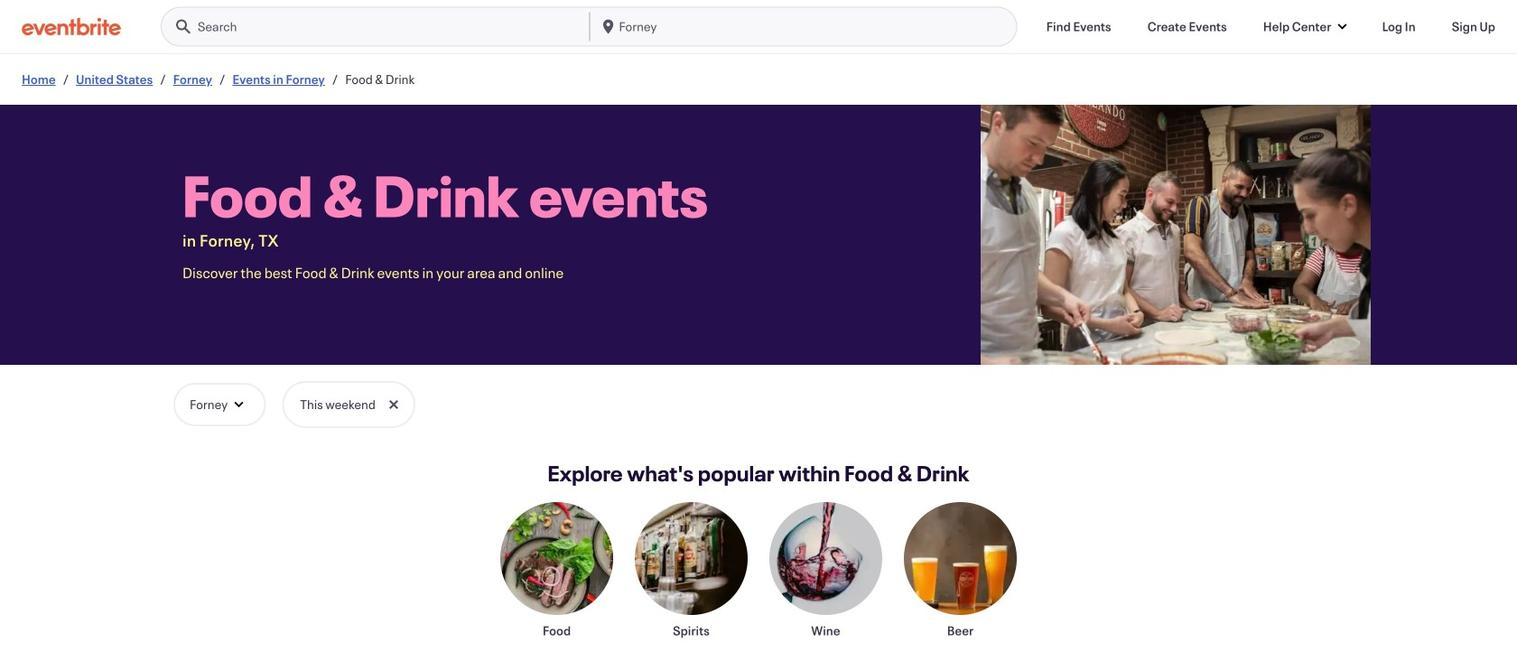 Task type: locate. For each thing, give the bounding box(es) containing it.
find events element
[[1047, 18, 1112, 36]]

sign up element
[[1453, 18, 1496, 36]]

[object object] image
[[981, 105, 1372, 365]]



Task type: vqa. For each thing, say whether or not it's contained in the screenshot.
Create Events Element in the top right of the page
yes



Task type: describe. For each thing, give the bounding box(es) containing it.
create events element
[[1148, 18, 1228, 36]]

eventbrite image
[[22, 18, 121, 36]]

log in element
[[1383, 18, 1417, 36]]



